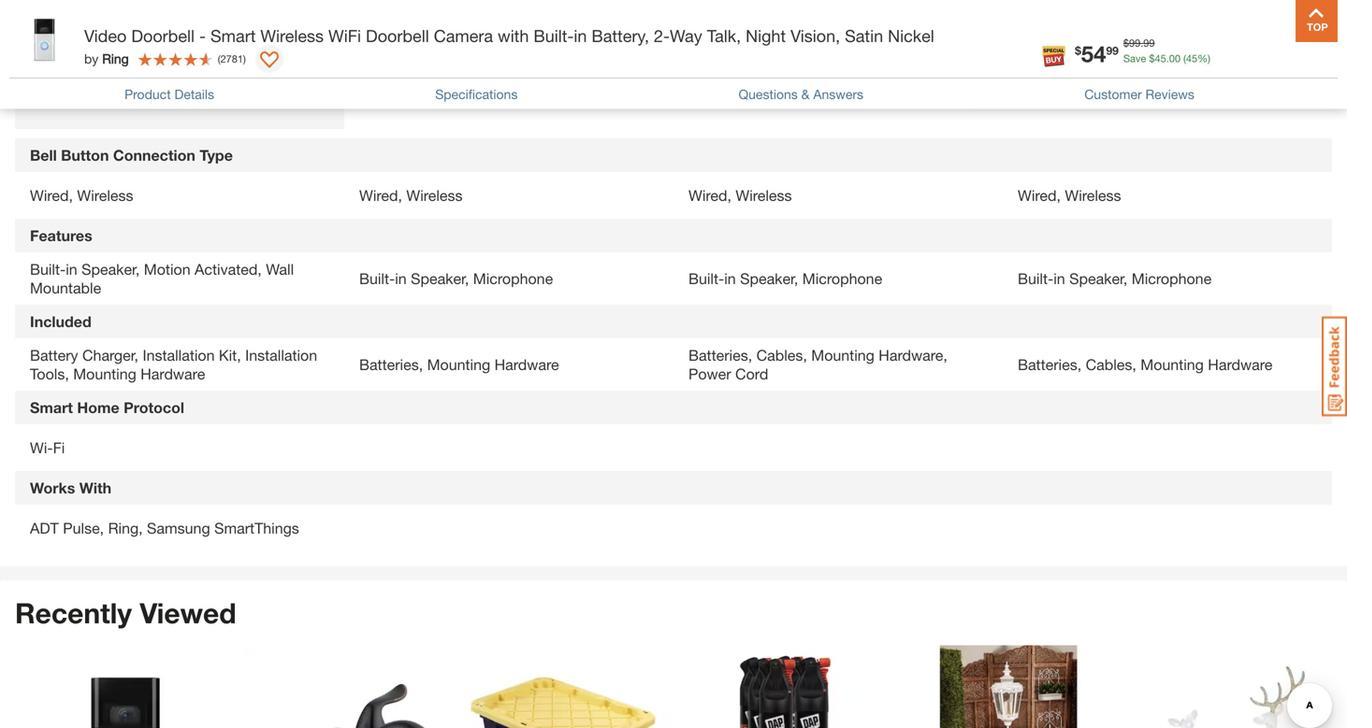 Task type: describe. For each thing, give the bounding box(es) containing it.
talk,
[[707, 26, 741, 46]]

built-in speaker, motion activated, wall mountable
[[30, 261, 294, 297]]

satin
[[845, 26, 883, 46]]

samsung
[[147, 520, 210, 538]]

( left display image
[[218, 53, 220, 65]]

mounting inside batteries, cables, mounting hardware, power cord
[[812, 347, 875, 365]]

35
[[379, 60, 404, 86]]

product image image
[[14, 9, 75, 70]]

battery
[[30, 347, 78, 365]]

by
[[84, 51, 99, 66]]

recently
[[15, 597, 132, 630]]

ring,
[[108, 520, 143, 538]]

( left vision,
[[775, 35, 777, 47]]

3 microphone from the left
[[1132, 270, 1212, 288]]

with
[[79, 480, 111, 498]]

save
[[1124, 52, 1147, 65]]

1 vertical spatial smart
[[30, 399, 73, 417]]

product details
[[125, 86, 214, 102]]

works
[[30, 480, 75, 498]]

00
[[1169, 52, 1181, 65]]

wi-
[[30, 440, 53, 457]]

( 498 ) for 98
[[775, 35, 797, 47]]

0 vertical spatial smart
[[211, 26, 256, 46]]

batteries, for batteries, cables, mounting hardware, power cord
[[689, 347, 753, 365]]

1 94 from the left
[[756, 82, 767, 94]]

2 built-in speaker, microphone from the left
[[689, 270, 883, 288]]

1 microphone from the left
[[473, 270, 553, 288]]

display image
[[260, 51, 279, 70]]

3 built-in speaker, microphone from the left
[[1018, 270, 1212, 288]]

1 horizontal spatial hardware
[[495, 356, 559, 374]]

. up save
[[1141, 37, 1144, 49]]

&
[[802, 86, 810, 102]]

%)
[[1198, 52, 1211, 65]]

1 $ 56 99 $ 94 . 98 from the left
[[702, 69, 782, 96]]

pulse,
[[63, 520, 104, 538]]

2 45 from the left
[[1186, 52, 1198, 65]]

details
[[175, 86, 214, 102]]

$ 54 99
[[1075, 40, 1119, 67]]

3 wired, from the left
[[689, 187, 732, 205]]

. up specifications
[[438, 72, 441, 84]]

2 56 from the left
[[1037, 69, 1062, 96]]

activated,
[[195, 261, 262, 279]]

( 2781 )
[[218, 53, 246, 65]]

1 wired, from the left
[[30, 187, 73, 205]]

adt pulse,  ring,  samsung smartthings
[[30, 520, 299, 538]]

built- inside built-in speaker, motion activated, wall mountable
[[30, 261, 66, 279]]

1 built-in speaker, microphone from the left
[[359, 270, 553, 288]]

included
[[30, 313, 91, 331]]

specifications
[[435, 86, 518, 102]]

( 498 ) for 99
[[445, 25, 468, 37]]

questions
[[739, 86, 798, 102]]

adt
[[30, 520, 59, 538]]

1 installation from the left
[[143, 347, 215, 365]]

protocol
[[124, 399, 184, 417]]

tools,
[[30, 366, 69, 383]]

fi
[[53, 440, 65, 457]]

constructor 4 in. centerset double handle bathroom faucet in bronze image
[[243, 646, 449, 729]]

3-piece led deer family image
[[1127, 646, 1333, 729]]

cord
[[736, 366, 769, 383]]

hardware inside battery charger, installation kit, installation tools, mounting hardware
[[141, 366, 205, 383]]

camera
[[434, 26, 493, 46]]

white metal standing decorative candle lantern image
[[906, 646, 1112, 729]]

button
[[61, 147, 109, 164]]

( 2762 )
[[116, 36, 144, 48]]

. down $ 54 99
[[1097, 82, 1100, 94]]

2762
[[119, 36, 141, 48]]

) right the night
[[794, 35, 797, 47]]

bell button connection type
[[30, 147, 233, 164]]

top button
[[1296, 0, 1338, 42]]

2-
[[654, 26, 670, 46]]

4 wired, from the left
[[1018, 187, 1061, 205]]

power
[[689, 366, 731, 383]]

ring
[[102, 51, 129, 66]]

1 56 from the left
[[708, 69, 733, 96]]

video
[[84, 26, 127, 46]]

) left display image
[[243, 53, 246, 65]]

feedback link image
[[1322, 316, 1348, 417]]

connection
[[113, 147, 195, 164]]

wi-fi
[[30, 440, 65, 457]]

2 $ 56 99 $ 94 . 98 from the left
[[1031, 69, 1111, 96]]

batteries, for batteries, cables, mounting hardware
[[1018, 356, 1082, 374]]

type
[[200, 147, 233, 164]]

features
[[30, 227, 92, 245]]

batteries, for batteries, mounting hardware
[[359, 356, 423, 374]]

2 98 from the left
[[1100, 82, 1111, 94]]

with
[[498, 26, 529, 46]]

27 gal. tough storage tote in black with yellow lid image
[[464, 646, 670, 729]]

2 94 from the left
[[1085, 82, 1097, 94]]

. right save
[[1167, 52, 1169, 65]]



Task type: locate. For each thing, give the bounding box(es) containing it.
1 98 from the left
[[770, 82, 782, 94]]

( up $ 59 . 99
[[445, 25, 448, 37]]

2 horizontal spatial microphone
[[1132, 270, 1212, 288]]

cables, inside batteries, cables, mounting hardware, power cord
[[757, 347, 807, 365]]

by ring
[[84, 51, 129, 66]]

2 horizontal spatial hardware
[[1208, 356, 1273, 374]]

batteries,
[[689, 347, 753, 365], [359, 356, 423, 374], [1018, 356, 1082, 374]]

1 wired, wireless from the left
[[30, 187, 133, 205]]

1 horizontal spatial 56
[[1037, 69, 1062, 96]]

speaker,
[[82, 261, 140, 279], [411, 270, 469, 288], [740, 270, 799, 288], [1070, 270, 1128, 288]]

94
[[756, 82, 767, 94], [1085, 82, 1097, 94]]

$ 54 99 99
[[43, 71, 123, 98]]

0 horizontal spatial 94
[[756, 82, 767, 94]]

( 498 ) up $ 59 . 99
[[445, 25, 468, 37]]

installation left kit,
[[143, 347, 215, 365]]

1 45 from the left
[[1155, 52, 1167, 65]]

0 horizontal spatial 56
[[708, 69, 733, 96]]

batteries, mounting hardware
[[359, 356, 559, 374]]

batteries, cables, mounting hardware
[[1018, 356, 1273, 374]]

nickel
[[888, 26, 935, 46]]

0 horizontal spatial 54
[[49, 71, 74, 98]]

1 horizontal spatial ( 498 )
[[775, 35, 797, 47]]

0 horizontal spatial $ 56 99 $ 94 . 98
[[702, 69, 782, 96]]

specifications button
[[435, 85, 518, 104], [435, 85, 518, 104]]

charger,
[[82, 347, 138, 365]]

1 doorbell from the left
[[131, 26, 195, 46]]

2 installation from the left
[[245, 347, 317, 365]]

smartthings
[[214, 520, 299, 538]]

$
[[1124, 37, 1129, 49], [1075, 44, 1082, 57], [1149, 52, 1155, 65], [421, 72, 427, 84], [702, 73, 708, 86], [1031, 73, 1037, 86], [43, 75, 49, 88], [750, 82, 756, 94], [1080, 82, 1085, 94]]

2 doorbell from the left
[[366, 26, 429, 46]]

customer reviews
[[1085, 86, 1195, 102]]

2 wired, from the left
[[359, 187, 402, 205]]

0 horizontal spatial 45
[[1155, 52, 1167, 65]]

0 horizontal spatial smart
[[30, 399, 73, 417]]

answers
[[814, 86, 864, 102]]

$ inside $ 54 99 99
[[43, 75, 49, 88]]

1 horizontal spatial doorbell
[[366, 26, 429, 46]]

1 horizontal spatial 45
[[1186, 52, 1198, 65]]

built-in speaker, microphone up batteries, cables, mounting hardware, power cord
[[689, 270, 883, 288]]

0 horizontal spatial batteries,
[[359, 356, 423, 374]]

( 498 ) up questions & answers
[[775, 35, 797, 47]]

in inside built-in speaker, motion activated, wall mountable
[[66, 261, 77, 279]]

smart down "tools,"
[[30, 399, 73, 417]]

1 horizontal spatial installation
[[245, 347, 317, 365]]

viewed
[[140, 597, 236, 630]]

54 for $ 54 99 99
[[49, 71, 74, 98]]

2781
[[220, 53, 243, 65]]

0 horizontal spatial doorbell
[[131, 26, 195, 46]]

built-in speaker, microphone up batteries, cables, mounting hardware at the right of page
[[1018, 270, 1212, 288]]

0 vertical spatial 54
[[1082, 40, 1107, 67]]

2 horizontal spatial ( 498 )
[[1104, 35, 1126, 47]]

$ 56 99 $ 94 . 98 down $ 54 99
[[1031, 69, 1111, 96]]

94 down $ 54 99
[[1085, 82, 1097, 94]]

smart home protocol
[[30, 399, 184, 417]]

) right video
[[141, 36, 144, 48]]

cables, for batteries, cables, mounting hardware
[[1086, 356, 1137, 374]]

(
[[445, 25, 448, 37], [775, 35, 777, 47], [1104, 35, 1107, 47], [116, 36, 119, 48], [1184, 52, 1186, 65], [218, 53, 220, 65]]

98 left &
[[770, 82, 782, 94]]

0 horizontal spatial built-in speaker, microphone
[[359, 270, 553, 288]]

1 horizontal spatial 54
[[1082, 40, 1107, 67]]

smart up the "2781"
[[211, 26, 256, 46]]

built-in speaker, microphone up batteries, mounting hardware
[[359, 270, 553, 288]]

( 498 ) up save
[[1104, 35, 1126, 47]]

batteries, inside batteries, cables, mounting hardware, power cord
[[689, 347, 753, 365]]

way
[[670, 26, 703, 46]]

customer
[[1085, 86, 1142, 102]]

recently viewed
[[15, 597, 236, 630]]

$ 99 . 99 save $ 45 . 00 ( 45 %)
[[1124, 37, 1211, 65]]

98 down $ 54 99
[[1100, 82, 1111, 94]]

2 horizontal spatial 498
[[1107, 35, 1124, 47]]

1 horizontal spatial batteries,
[[689, 347, 753, 365]]

customer reviews button
[[1085, 85, 1195, 104], [1085, 85, 1195, 104]]

1 vertical spatial 54
[[49, 71, 74, 98]]

built-in speaker, microphone
[[359, 270, 553, 288], [689, 270, 883, 288], [1018, 270, 1212, 288]]

45
[[1155, 52, 1167, 65], [1186, 52, 1198, 65]]

498 up questions & answers
[[777, 35, 794, 47]]

wifi
[[328, 26, 361, 46]]

doorbell
[[131, 26, 195, 46], [366, 26, 429, 46]]

3 wired, wireless from the left
[[689, 187, 792, 205]]

0 horizontal spatial installation
[[143, 347, 215, 365]]

99 inside $ 54 99
[[1107, 44, 1119, 57]]

1 horizontal spatial microphone
[[803, 270, 883, 288]]

1 horizontal spatial cables,
[[1086, 356, 1137, 374]]

( right 00
[[1184, 52, 1186, 65]]

1 horizontal spatial $ 56 99 $ 94 . 98
[[1031, 69, 1111, 96]]

cables, for batteries, cables, mounting hardware, power cord
[[757, 347, 807, 365]]

) left with
[[465, 25, 468, 37]]

bell
[[30, 147, 57, 164]]

498 for 99
[[448, 25, 465, 37]]

2 wired, wireless from the left
[[359, 187, 463, 205]]

56 down talk,
[[708, 69, 733, 96]]

( 498 )
[[445, 25, 468, 37], [775, 35, 797, 47], [1104, 35, 1126, 47]]

1 horizontal spatial smart
[[211, 26, 256, 46]]

installation right kit,
[[245, 347, 317, 365]]

motion
[[144, 261, 191, 279]]

mountable
[[30, 280, 101, 297]]

99
[[1129, 37, 1141, 49], [1144, 37, 1155, 49], [1107, 44, 1119, 57], [441, 72, 452, 84], [733, 73, 746, 86], [1062, 73, 1075, 86], [74, 75, 87, 88], [111, 83, 123, 95]]

installation
[[143, 347, 215, 365], [245, 347, 317, 365]]

night
[[746, 26, 786, 46]]

59
[[427, 72, 438, 84]]

56
[[708, 69, 733, 96], [1037, 69, 1062, 96]]

54 for $ 54 99
[[1082, 40, 1107, 67]]

speaker, inside built-in speaker, motion activated, wall mountable
[[82, 261, 140, 279]]

98
[[770, 82, 782, 94], [1100, 82, 1111, 94]]

-
[[199, 26, 206, 46]]

0 horizontal spatial hardware
[[141, 366, 205, 383]]

$ 56 99 $ 94 . 98 down talk,
[[702, 69, 782, 96]]

$ 56 99 $ 94 . 98
[[702, 69, 782, 96], [1031, 69, 1111, 96]]

1 horizontal spatial 98
[[1100, 82, 1111, 94]]

wall
[[266, 261, 294, 279]]

mounting inside battery charger, installation kit, installation tools, mounting hardware
[[73, 366, 136, 383]]

vision,
[[791, 26, 840, 46]]

498 for 98
[[777, 35, 794, 47]]

1 horizontal spatial 498
[[777, 35, 794, 47]]

54
[[1082, 40, 1107, 67], [49, 71, 74, 98]]

hardware,
[[879, 347, 948, 365]]

. left &
[[767, 82, 770, 94]]

54 down product image
[[49, 71, 74, 98]]

4 wired, wireless from the left
[[1018, 187, 1122, 205]]

2 microphone from the left
[[803, 270, 883, 288]]

wired, wireless
[[30, 187, 133, 205], [359, 187, 463, 205], [689, 187, 792, 205], [1018, 187, 1122, 205]]

94 left &
[[756, 82, 767, 94]]

.
[[1141, 37, 1144, 49], [1167, 52, 1169, 65], [438, 72, 441, 84], [767, 82, 770, 94], [1097, 82, 1100, 94]]

questions & answers
[[739, 86, 864, 102]]

( up ring
[[116, 36, 119, 48]]

works with
[[30, 480, 111, 498]]

0 horizontal spatial microphone
[[473, 270, 553, 288]]

wireless
[[260, 26, 324, 46], [77, 187, 133, 205], [406, 187, 463, 205], [736, 187, 792, 205], [1065, 187, 1122, 205]]

1 horizontal spatial 94
[[1085, 82, 1097, 94]]

wired,
[[30, 187, 73, 205], [359, 187, 402, 205], [689, 187, 732, 205], [1018, 187, 1061, 205]]

battery charger, installation kit, installation tools, mounting hardware
[[30, 347, 317, 383]]

2 horizontal spatial batteries,
[[1018, 356, 1082, 374]]

cables,
[[757, 347, 807, 365], [1086, 356, 1137, 374]]

0 horizontal spatial cables,
[[757, 347, 807, 365]]

doorbell left -
[[131, 26, 195, 46]]

( inside $ 99 . 99 save $ 45 . 00 ( 45 %)
[[1184, 52, 1186, 65]]

video doorbell - smart wireless wifi doorbell camera with built-in battery, 2-way talk, night vision, satin nickel image
[[22, 646, 228, 729]]

45 right 00
[[1186, 52, 1198, 65]]

) up save
[[1124, 35, 1126, 47]]

$ 59 . 99
[[421, 72, 452, 84]]

498 up save
[[1107, 35, 1124, 47]]

0 horizontal spatial 98
[[770, 82, 782, 94]]

1 horizontal spatial built-in speaker, microphone
[[689, 270, 883, 288]]

56 left customer
[[1037, 69, 1062, 96]]

( up customer
[[1104, 35, 1107, 47]]

hardware
[[495, 356, 559, 374], [1208, 356, 1273, 374], [141, 366, 205, 383]]

2 horizontal spatial built-in speaker, microphone
[[1018, 270, 1212, 288]]

54 left save
[[1082, 40, 1107, 67]]

questions & answers button
[[739, 85, 864, 104], [739, 85, 864, 104]]

)
[[465, 25, 468, 37], [794, 35, 797, 47], [1124, 35, 1126, 47], [141, 36, 144, 48], [243, 53, 246, 65]]

doorbell up the 35
[[366, 26, 429, 46]]

video doorbell - smart wireless wifi doorbell camera with built-in battery, 2-way talk, night vision, satin nickel
[[84, 26, 935, 46]]

0 horizontal spatial 498
[[448, 25, 465, 37]]

0 horizontal spatial ( 498 )
[[445, 25, 468, 37]]

batteries, cables, mounting hardware, power cord
[[689, 347, 948, 383]]

$ inside $ 54 99
[[1075, 44, 1082, 57]]

reviews
[[1146, 86, 1195, 102]]

kit,
[[219, 347, 241, 365]]

built-
[[534, 26, 574, 46], [30, 261, 66, 279], [359, 270, 395, 288], [689, 270, 725, 288], [1018, 270, 1054, 288]]

spray texture 25 oz. orange peel water based 2-in-1 wall and ceiling white texture spray with aim tech nozzle (6-pack) image
[[685, 646, 891, 729]]

498 up $ 59 . 99
[[448, 25, 465, 37]]

smart
[[211, 26, 256, 46], [30, 399, 73, 417]]

45 left 00
[[1155, 52, 1167, 65]]

battery,
[[592, 26, 649, 46]]

home
[[77, 399, 119, 417]]

product
[[125, 86, 171, 102]]



Task type: vqa. For each thing, say whether or not it's contained in the screenshot.
Delivering
no



